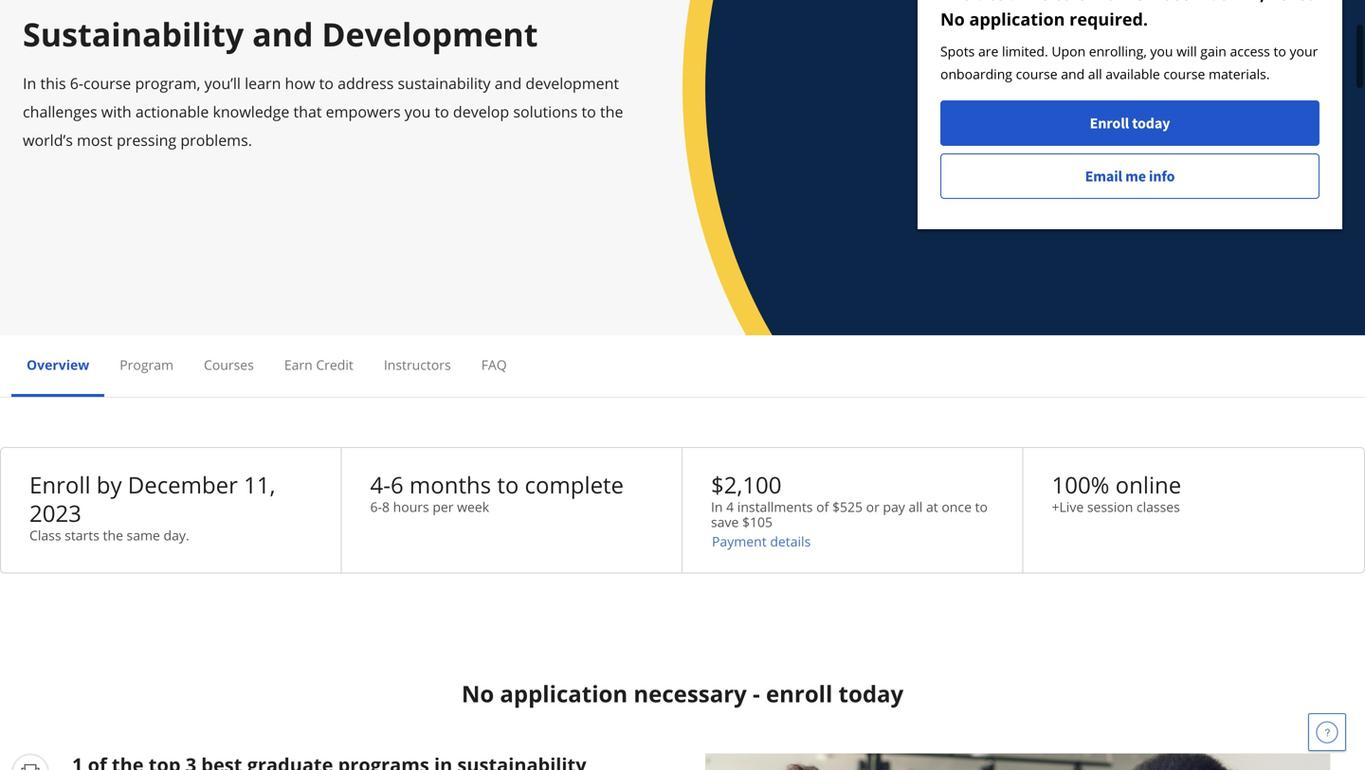 Task type: vqa. For each thing, say whether or not it's contained in the screenshot.
Individuals
no



Task type: describe. For each thing, give the bounding box(es) containing it.
starts
[[65, 527, 99, 545]]

courses link
[[204, 356, 254, 374]]

info
[[1149, 167, 1175, 186]]

gain
[[1201, 42, 1227, 60]]

empowers
[[326, 101, 401, 122]]

pay
[[883, 498, 905, 516]]

4-6 months to complete 6-8 hours per week
[[370, 470, 624, 516]]

details
[[770, 533, 811, 551]]

address
[[338, 73, 394, 93]]

me
[[1126, 167, 1146, 186]]

instructors link
[[384, 356, 451, 374]]

solutions
[[513, 101, 578, 122]]

problems.
[[180, 130, 252, 150]]

materials.
[[1209, 65, 1270, 83]]

earn credit
[[284, 356, 353, 374]]

$105
[[742, 513, 773, 531]]

earn
[[284, 356, 313, 374]]

michigansustainabilitymt assets image
[[705, 754, 1331, 771]]

11, inside the deadline to enroll is december 11, 2023. no application required.
[[1241, 0, 1265, 5]]

4
[[726, 498, 734, 516]]

0 horizontal spatial and
[[252, 12, 313, 56]]

email me info button
[[941, 154, 1320, 199]]

develop
[[453, 101, 509, 122]]

enroll for today
[[1090, 114, 1129, 133]]

11, inside enroll by december 11, 2023 class starts the same day.
[[244, 470, 275, 501]]

payment
[[712, 533, 767, 551]]

100% online +live session classes
[[1052, 470, 1182, 516]]

enrolling,
[[1089, 42, 1147, 60]]

to inside spots are limited. upon enrolling, you will gain access to your onboarding course and all available course materials.
[[1274, 42, 1286, 60]]

onboarding
[[941, 65, 1013, 83]]

all inside spots are limited. upon enrolling, you will gain access to your onboarding course and all available course materials.
[[1088, 65, 1102, 83]]

december inside enroll by december 11, 2023 class starts the same day.
[[128, 470, 238, 501]]

email me info
[[1085, 167, 1175, 186]]

actionable
[[135, 101, 209, 122]]

help center image
[[1316, 722, 1339, 744]]

save
[[711, 513, 739, 531]]

1 vertical spatial today
[[839, 679, 904, 709]]

the inside enroll by december 11, 2023 class starts the same day.
[[103, 527, 123, 545]]

earn credit link
[[284, 356, 353, 374]]

will
[[1177, 42, 1197, 60]]

limited.
[[1002, 42, 1048, 60]]

upon
[[1052, 42, 1086, 60]]

you inside in this 6-course program, you'll learn how  to address sustainability and development challenges with actionable knowledge that empowers you to develop solutions to the world's most pressing problems.
[[405, 101, 431, 122]]

+live
[[1052, 498, 1084, 516]]

certificate menu element
[[11, 336, 1354, 397]]

sustainability
[[23, 12, 244, 56]]

same
[[127, 527, 160, 545]]

your
[[1290, 42, 1318, 60]]

no application necessary - enroll today
[[462, 679, 904, 709]]

class
[[29, 527, 61, 545]]

knowledge
[[213, 101, 290, 122]]

0 horizontal spatial enroll
[[766, 679, 833, 709]]

challenges
[[23, 101, 97, 122]]

development
[[322, 12, 538, 56]]

sustainability and development
[[23, 12, 538, 56]]

program,
[[135, 73, 200, 93]]

enroll today
[[1090, 114, 1170, 133]]

with
[[101, 101, 132, 122]]

online
[[1116, 470, 1182, 501]]

you inside spots are limited. upon enrolling, you will gain access to your onboarding course and all available course materials.
[[1150, 42, 1173, 60]]

6
[[391, 470, 404, 501]]

program link
[[120, 356, 174, 374]]

today inside button
[[1132, 114, 1170, 133]]

1 vertical spatial application
[[500, 679, 628, 709]]

the
[[941, 0, 972, 5]]

enroll by december 11, 2023 class starts the same day.
[[29, 470, 275, 545]]

or
[[866, 498, 880, 516]]

week
[[457, 498, 489, 516]]

pressing
[[117, 130, 177, 150]]

world's
[[23, 130, 73, 150]]

the inside in this 6-course program, you'll learn how  to address sustainability and development challenges with actionable knowledge that empowers you to develop solutions to the world's most pressing problems.
[[600, 101, 623, 122]]

development
[[526, 73, 619, 93]]



Task type: locate. For each thing, give the bounding box(es) containing it.
2023.
[[1270, 0, 1313, 5]]

1 horizontal spatial and
[[495, 73, 522, 93]]

0 vertical spatial application
[[969, 8, 1065, 31]]

enroll left "by"
[[29, 470, 91, 501]]

faq link
[[481, 356, 507, 374]]

6-
[[70, 73, 83, 93], [370, 498, 382, 516]]

6- inside in this 6-course program, you'll learn how  to address sustainability and development challenges with actionable knowledge that empowers you to develop solutions to the world's most pressing problems.
[[70, 73, 83, 93]]

to right how
[[319, 73, 334, 93]]

sustainability
[[398, 73, 491, 93]]

0 horizontal spatial 11,
[[244, 470, 275, 501]]

0 vertical spatial the
[[600, 101, 623, 122]]

the left same
[[103, 527, 123, 545]]

months
[[409, 470, 491, 501]]

the deadline to enroll is december 11, 2023. no application required. status
[[918, 0, 1343, 229]]

necessary
[[634, 679, 747, 709]]

1 horizontal spatial all
[[1088, 65, 1102, 83]]

1 vertical spatial enroll
[[766, 679, 833, 709]]

1 horizontal spatial enroll
[[1077, 0, 1127, 5]]

all left the 'at'
[[909, 498, 923, 516]]

1 vertical spatial all
[[909, 498, 923, 516]]

1 vertical spatial the
[[103, 527, 123, 545]]

december up day.
[[128, 470, 238, 501]]

course down limited.
[[1016, 65, 1058, 83]]

1 vertical spatial 6-
[[370, 498, 382, 516]]

0 vertical spatial enroll
[[1077, 0, 1127, 5]]

100%
[[1052, 470, 1110, 501]]

faq
[[481, 356, 507, 374]]

6- right this
[[70, 73, 83, 93]]

instructors
[[384, 356, 451, 374]]

1 horizontal spatial you
[[1150, 42, 1173, 60]]

1 vertical spatial you
[[405, 101, 431, 122]]

0 horizontal spatial 6-
[[70, 73, 83, 93]]

enroll for by
[[29, 470, 91, 501]]

hours
[[393, 498, 429, 516]]

to right once at the bottom right of page
[[975, 498, 988, 516]]

0 horizontal spatial the
[[103, 527, 123, 545]]

$2,100
[[711, 470, 782, 501]]

0 vertical spatial enroll
[[1090, 114, 1129, 133]]

overview
[[27, 356, 89, 374]]

1 horizontal spatial 11,
[[1241, 0, 1265, 5]]

courses
[[204, 356, 254, 374]]

is
[[1131, 0, 1145, 5]]

0 horizontal spatial you
[[405, 101, 431, 122]]

and down upon
[[1061, 65, 1085, 83]]

to down the development in the top left of the page
[[582, 101, 596, 122]]

enroll up required.
[[1077, 0, 1127, 5]]

how
[[285, 73, 315, 93]]

enroll inside the deadline to enroll is december 11, 2023. no application required.
[[1077, 0, 1127, 5]]

the deadline to enroll is december 11, 2023. no application required.
[[941, 0, 1313, 31]]

in inside in this 6-course program, you'll learn how  to address sustainability and development challenges with actionable knowledge that empowers you to develop solutions to the world's most pressing problems.
[[23, 73, 36, 93]]

in inside $2,100 in 4 installments of $525 or pay all at once to save $105 payment details
[[711, 498, 723, 516]]

to down the sustainability
[[435, 101, 449, 122]]

1 horizontal spatial application
[[969, 8, 1065, 31]]

0 horizontal spatial today
[[839, 679, 904, 709]]

0 vertical spatial today
[[1132, 114, 1170, 133]]

spots
[[941, 42, 975, 60]]

-
[[753, 679, 760, 709]]

no inside the deadline to enroll is december 11, 2023. no application required.
[[941, 8, 965, 31]]

0 vertical spatial december
[[1149, 0, 1236, 5]]

0 horizontal spatial application
[[500, 679, 628, 709]]

by
[[96, 470, 122, 501]]

enroll
[[1077, 0, 1127, 5], [766, 679, 833, 709]]

2 horizontal spatial and
[[1061, 65, 1085, 83]]

required.
[[1070, 8, 1148, 31]]

application
[[969, 8, 1065, 31], [500, 679, 628, 709]]

6- left 6
[[370, 498, 382, 516]]

the
[[600, 101, 623, 122], [103, 527, 123, 545]]

application inside the deadline to enroll is december 11, 2023. no application required.
[[969, 8, 1065, 31]]

0 horizontal spatial in
[[23, 73, 36, 93]]

day.
[[164, 527, 189, 545]]

in left this
[[23, 73, 36, 93]]

to up required.
[[1054, 0, 1072, 5]]

enroll right -
[[766, 679, 833, 709]]

credit
[[316, 356, 353, 374]]

6- inside 4-6 months to complete 6-8 hours per week
[[370, 498, 382, 516]]

program
[[120, 356, 174, 374]]

to inside the deadline to enroll is december 11, 2023. no application required.
[[1054, 0, 1072, 5]]

you'll
[[204, 73, 241, 93]]

8
[[382, 498, 390, 516]]

access
[[1230, 42, 1270, 60]]

0 vertical spatial in
[[23, 73, 36, 93]]

to right week
[[497, 470, 519, 501]]

0 horizontal spatial december
[[128, 470, 238, 501]]

0 horizontal spatial no
[[462, 679, 494, 709]]

no
[[941, 8, 965, 31], [462, 679, 494, 709]]

0 vertical spatial 11,
[[1241, 0, 1265, 5]]

are
[[978, 42, 999, 60]]

and up develop
[[495, 73, 522, 93]]

to inside $2,100 in 4 installments of $525 or pay all at once to save $105 payment details
[[975, 498, 988, 516]]

learn
[[245, 73, 281, 93]]

0 horizontal spatial course
[[83, 73, 131, 93]]

4-
[[370, 470, 391, 501]]

december up will at the right top
[[1149, 0, 1236, 5]]

all inside $2,100 in 4 installments of $525 or pay all at once to save $105 payment details
[[909, 498, 923, 516]]

1 horizontal spatial no
[[941, 8, 965, 31]]

installments
[[737, 498, 813, 516]]

1 vertical spatial december
[[128, 470, 238, 501]]

0 vertical spatial no
[[941, 8, 965, 31]]

you left will at the right top
[[1150, 42, 1173, 60]]

enroll
[[1090, 114, 1129, 133], [29, 470, 91, 501]]

1 vertical spatial no
[[462, 679, 494, 709]]

once
[[942, 498, 972, 516]]

classes
[[1137, 498, 1180, 516]]

0 vertical spatial 6-
[[70, 73, 83, 93]]

1 vertical spatial in
[[711, 498, 723, 516]]

email
[[1085, 167, 1123, 186]]

deadline
[[976, 0, 1050, 5]]

0 vertical spatial you
[[1150, 42, 1173, 60]]

1 horizontal spatial enroll
[[1090, 114, 1129, 133]]

$2,100 in 4 installments of $525 or pay all at once to save $105 payment details
[[711, 470, 988, 551]]

and inside spots are limited. upon enrolling, you will gain access to your onboarding course and all available course materials.
[[1061, 65, 1085, 83]]

course inside in this 6-course program, you'll learn how  to address sustainability and development challenges with actionable knowledge that empowers you to develop solutions to the world's most pressing problems.
[[83, 73, 131, 93]]

per
[[433, 498, 454, 516]]

you down the sustainability
[[405, 101, 431, 122]]

this
[[40, 73, 66, 93]]

0 vertical spatial all
[[1088, 65, 1102, 83]]

and
[[252, 12, 313, 56], [1061, 65, 1085, 83], [495, 73, 522, 93]]

at
[[926, 498, 938, 516]]

most
[[77, 130, 113, 150]]

1 horizontal spatial course
[[1016, 65, 1058, 83]]

payment details button
[[711, 533, 812, 551]]

2023
[[29, 498, 81, 529]]

spots are limited. upon enrolling, you will gain access to your onboarding course and all available course materials.
[[941, 42, 1318, 83]]

in this 6-course program, you'll learn how  to address sustainability and development challenges with actionable knowledge that empowers you to develop solutions to the world's most pressing problems.
[[23, 73, 623, 150]]

1 horizontal spatial today
[[1132, 114, 1170, 133]]

11,
[[1241, 0, 1265, 5], [244, 470, 275, 501]]

and inside in this 6-course program, you'll learn how  to address sustainability and development challenges with actionable knowledge that empowers you to develop solutions to the world's most pressing problems.
[[495, 73, 522, 93]]

2 horizontal spatial course
[[1164, 65, 1205, 83]]

course down will at the right top
[[1164, 65, 1205, 83]]

0 horizontal spatial enroll
[[29, 470, 91, 501]]

all down enrolling,
[[1088, 65, 1102, 83]]

to inside 4-6 months to complete 6-8 hours per week
[[497, 470, 519, 501]]

$525
[[832, 498, 863, 516]]

that
[[293, 101, 322, 122]]

session
[[1087, 498, 1133, 516]]

enroll today button
[[941, 101, 1320, 146]]

complete
[[525, 470, 624, 501]]

december inside the deadline to enroll is december 11, 2023. no application required.
[[1149, 0, 1236, 5]]

and up how
[[252, 12, 313, 56]]

1 horizontal spatial december
[[1149, 0, 1236, 5]]

all
[[1088, 65, 1102, 83], [909, 498, 923, 516]]

enroll inside enroll by december 11, 2023 class starts the same day.
[[29, 470, 91, 501]]

1 vertical spatial 11,
[[244, 470, 275, 501]]

overview link
[[27, 356, 89, 374]]

1 horizontal spatial the
[[600, 101, 623, 122]]

in left 4
[[711, 498, 723, 516]]

you
[[1150, 42, 1173, 60], [405, 101, 431, 122]]

1 horizontal spatial 6-
[[370, 498, 382, 516]]

course up with
[[83, 73, 131, 93]]

available
[[1106, 65, 1160, 83]]

enroll inside button
[[1090, 114, 1129, 133]]

to left the "your"
[[1274, 42, 1286, 60]]

0 horizontal spatial all
[[909, 498, 923, 516]]

1 horizontal spatial in
[[711, 498, 723, 516]]

of
[[816, 498, 829, 516]]

1 vertical spatial enroll
[[29, 470, 91, 501]]

enroll up email
[[1090, 114, 1129, 133]]

in
[[23, 73, 36, 93], [711, 498, 723, 516]]

the down the development in the top left of the page
[[600, 101, 623, 122]]

today
[[1132, 114, 1170, 133], [839, 679, 904, 709]]



